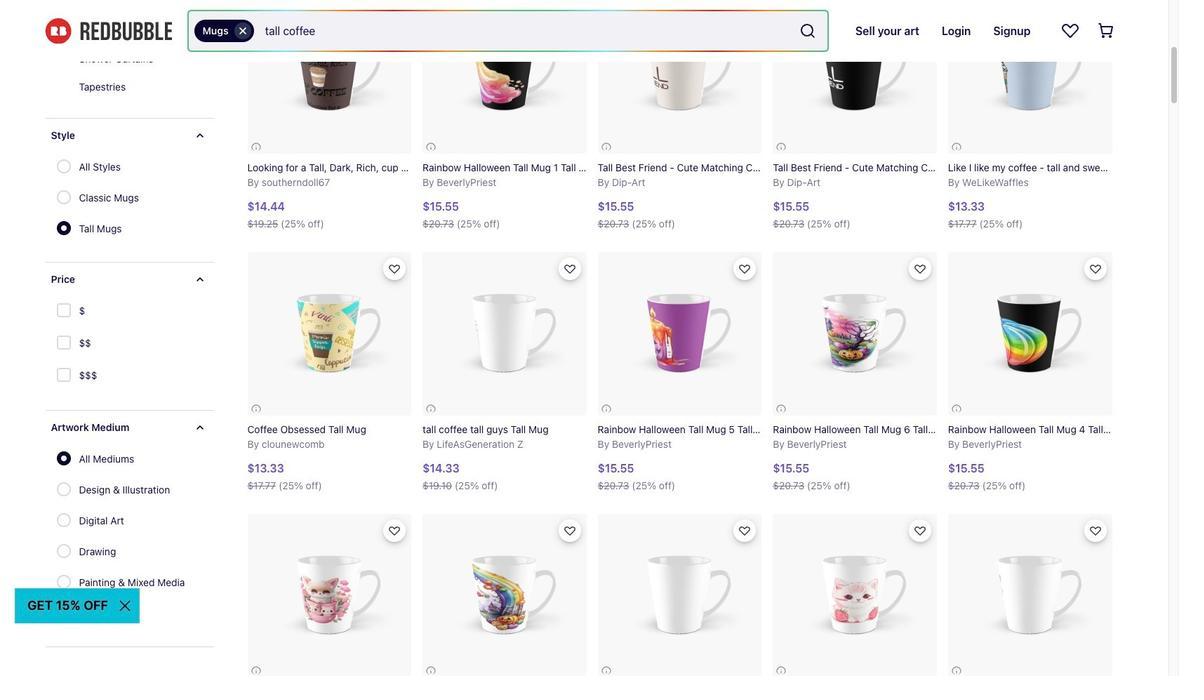 Task type: describe. For each thing, give the bounding box(es) containing it.
artwork medium option group
[[57, 445, 193, 630]]

iced coffee tall mug image
[[598, 514, 762, 676]]

2 tall best friend - cute matching coffee gift tall mug image from the left
[[773, 0, 937, 154]]

rainbow halloween tall mug 6 tall mug image
[[773, 252, 937, 416]]

like i like my coffee - tall and sweet tall mug image
[[949, 0, 1113, 154]]

rainbow halloween tall mug 2 tall mug image
[[423, 514, 587, 676]]

looking for a tall, dark, rich, cup of coffee tall mug image
[[248, 0, 412, 154]]

none checkbox inside price group
[[57, 303, 73, 320]]

kawaii tall mug image
[[248, 514, 412, 676]]

strawberry milk tall mug image
[[773, 514, 937, 676]]

tall skinny latte tall mug image
[[949, 514, 1113, 676]]

coffee obsessed tall mug image
[[248, 252, 412, 416]]



Task type: vqa. For each thing, say whether or not it's contained in the screenshot.
Top associated with Chiffon
no



Task type: locate. For each thing, give the bounding box(es) containing it.
1 tall best friend - cute matching coffee gift tall mug image from the left
[[598, 0, 762, 154]]

tall coffee tall guys tall mug image
[[423, 252, 587, 416]]

Search term search field
[[254, 11, 794, 51]]

rainbow halloween tall mug 4 tall mug image
[[949, 252, 1113, 416]]

rainbow halloween tall mug 5 tall mug image
[[598, 252, 762, 416]]

None radio
[[57, 159, 71, 173], [57, 190, 71, 204], [57, 221, 71, 235], [57, 544, 71, 558], [57, 575, 71, 589], [57, 159, 71, 173], [57, 190, 71, 204], [57, 221, 71, 235], [57, 544, 71, 558], [57, 575, 71, 589]]

0 horizontal spatial tall best friend - cute matching coffee gift tall mug image
[[598, 0, 762, 154]]

style option group
[[57, 152, 147, 245]]

tall best friend - cute matching coffee gift tall mug image
[[598, 0, 762, 154], [773, 0, 937, 154]]

None field
[[189, 11, 828, 51]]

None checkbox
[[57, 336, 73, 353], [57, 368, 73, 385], [57, 336, 73, 353], [57, 368, 73, 385]]

rainbow halloween tall mug 1 tall mug image
[[423, 0, 587, 154]]

None radio
[[57, 452, 71, 466], [57, 482, 71, 496], [57, 513, 71, 527], [57, 452, 71, 466], [57, 482, 71, 496], [57, 513, 71, 527]]

price group
[[55, 296, 97, 393]]

1 horizontal spatial tall best friend - cute matching coffee gift tall mug image
[[773, 0, 937, 154]]

None checkbox
[[57, 303, 73, 320]]



